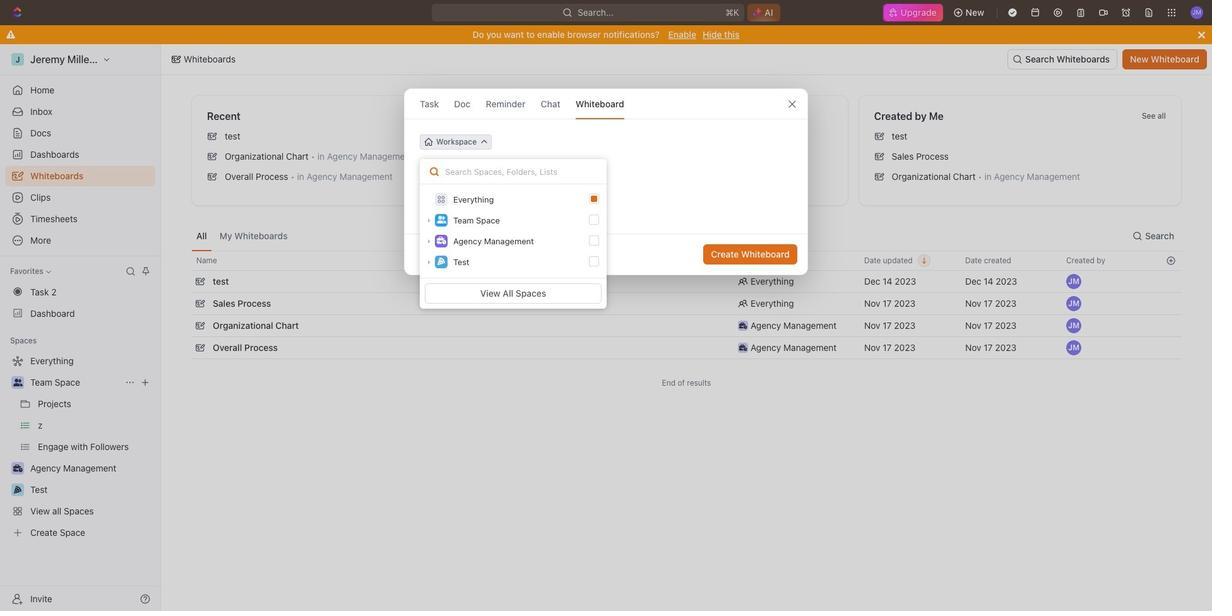 Task type: describe. For each thing, give the bounding box(es) containing it.
pizza slice image
[[438, 258, 445, 265]]

user group image inside sidebar navigation
[[13, 379, 22, 386]]

0 horizontal spatial business time image
[[437, 237, 446, 245]]

3 jeremy miller, , element from the top
[[1066, 318, 1081, 333]]

sidebar navigation
[[0, 44, 161, 611]]

cell for fourth row
[[1160, 315, 1182, 336]]

2 row from the top
[[191, 269, 1182, 294]]

business time image
[[739, 345, 747, 351]]

2 jeremy miller, , element from the top
[[1066, 296, 1081, 311]]

4 row from the top
[[191, 313, 1182, 338]]

3 row from the top
[[191, 291, 1182, 316]]

cell for fourth row from the bottom
[[1160, 271, 1182, 292]]

business time image inside row
[[739, 323, 747, 329]]



Task type: vqa. For each thing, say whether or not it's contained in the screenshot.
the Team corresponding to Team Space
no



Task type: locate. For each thing, give the bounding box(es) containing it.
Search Spaces, Folders, Lists text field
[[420, 159, 607, 184]]

0 horizontal spatial user group image
[[13, 379, 22, 386]]

1 vertical spatial business time image
[[739, 323, 747, 329]]

1 row from the top
[[191, 251, 1182, 271]]

row
[[191, 251, 1182, 271], [191, 269, 1182, 294], [191, 291, 1182, 316], [191, 313, 1182, 338], [191, 335, 1182, 360]]

1 horizontal spatial user group image
[[437, 216, 446, 224]]

1 jeremy miller, , element from the top
[[1066, 274, 1081, 289]]

business time image up business time image
[[739, 323, 747, 329]]

5 row from the top
[[191, 335, 1182, 360]]

Name this Whiteboard... field
[[405, 160, 807, 175]]

2 cell from the top
[[1160, 293, 1182, 314]]

0 vertical spatial cell
[[1160, 271, 1182, 292]]

business time image
[[437, 237, 446, 245], [739, 323, 747, 329]]

3 cell from the top
[[1160, 315, 1182, 336]]

cell for 3rd row from the top of the page
[[1160, 293, 1182, 314]]

business time image up pizza slice icon
[[437, 237, 446, 245]]

1 horizontal spatial business time image
[[739, 323, 747, 329]]

tab list
[[191, 221, 293, 251]]

0 vertical spatial business time image
[[437, 237, 446, 245]]

2 vertical spatial cell
[[1160, 315, 1182, 336]]

4 jeremy miller, , element from the top
[[1066, 340, 1081, 355]]

table
[[191, 251, 1182, 360]]

1 cell from the top
[[1160, 271, 1182, 292]]

dialog
[[404, 88, 808, 275]]

1 vertical spatial user group image
[[13, 379, 22, 386]]

1 vertical spatial cell
[[1160, 293, 1182, 314]]

jeremy miller, , element
[[1066, 274, 1081, 289], [1066, 296, 1081, 311], [1066, 318, 1081, 333], [1066, 340, 1081, 355]]

cell
[[1160, 271, 1182, 292], [1160, 293, 1182, 314], [1160, 315, 1182, 336]]

0 vertical spatial user group image
[[437, 216, 446, 224]]

user group image
[[437, 216, 446, 224], [13, 379, 22, 386]]



